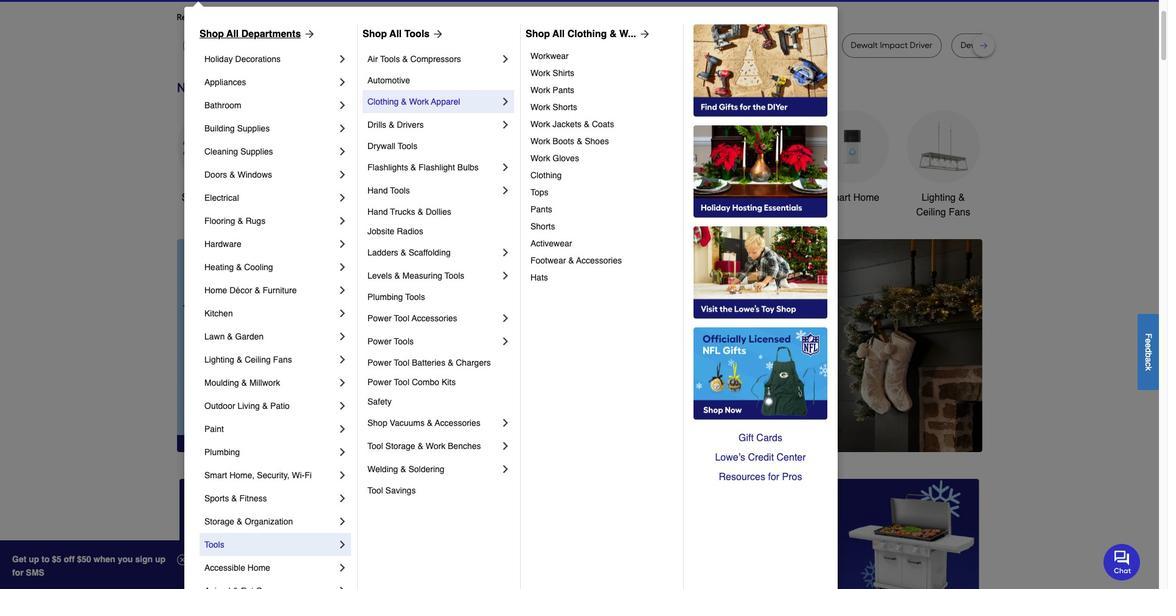 Task type: describe. For each thing, give the bounding box(es) containing it.
1 horizontal spatial pants
[[553, 85, 575, 95]]

tools inside power tools link
[[394, 337, 414, 346]]

2 drill from the left
[[578, 40, 592, 51]]

gift
[[739, 433, 754, 444]]

doors & windows link
[[205, 163, 337, 186]]

1 up from the left
[[29, 554, 39, 564]]

hats
[[531, 273, 548, 282]]

shirts
[[553, 68, 575, 78]]

drill for dewalt drill bit
[[349, 40, 364, 51]]

chevron right image for levels & measuring tools
[[500, 270, 512, 282]]

supplies for building supplies
[[237, 124, 270, 133]]

2 horizontal spatial for
[[768, 472, 780, 483]]

welding & soldering link
[[368, 458, 500, 481]]

work boots & shoes
[[531, 136, 609, 146]]

1 vertical spatial shorts
[[531, 222, 555, 231]]

tool inside tool storage & work benches link
[[368, 441, 383, 451]]

chevron right image for lighting & ceiling fans
[[337, 354, 349, 366]]

& inside lighting & ceiling fans
[[959, 192, 965, 203]]

ladders & scaffolding link
[[368, 241, 500, 264]]

smart home link
[[816, 110, 889, 205]]

all for departments
[[227, 29, 239, 40]]

holiday hosting essentials. image
[[694, 125, 828, 218]]

center
[[777, 452, 806, 463]]

tools inside the shop all tools link
[[405, 29, 430, 40]]

jackets
[[553, 119, 582, 129]]

hand for hand tools
[[368, 186, 388, 195]]

automotive
[[368, 75, 410, 85]]

heating & cooling link
[[205, 256, 337, 279]]

décor
[[230, 285, 252, 295]]

find gifts for the diyer. image
[[694, 24, 828, 117]]

automotive link
[[368, 71, 512, 90]]

chevron right image for kitchen
[[337, 307, 349, 320]]

f
[[1144, 333, 1154, 338]]

impact driver
[[771, 40, 823, 51]]

power tool batteries & chargers
[[368, 358, 491, 368]]

for inside heading
[[275, 12, 286, 23]]

impact for impact driver bit
[[485, 40, 513, 51]]

drywall tools
[[368, 141, 418, 151]]

tools inside drywall tools "link"
[[398, 141, 418, 151]]

home for smart home
[[854, 192, 880, 203]]

shop all deals link
[[177, 110, 250, 205]]

apparel
[[431, 97, 460, 107]]

pros
[[782, 472, 802, 483]]

doors & windows
[[205, 170, 272, 180]]

1 vertical spatial bathroom
[[740, 192, 782, 203]]

shorts link
[[531, 218, 675, 235]]

plumbing tools link
[[368, 287, 512, 307]]

decorations for christmas
[[461, 207, 513, 218]]

2 horizontal spatial clothing
[[568, 29, 607, 40]]

chevron right image for holiday decorations
[[337, 53, 349, 65]]

hand trucks & dollies link
[[368, 202, 512, 222]]

sports & fitness
[[205, 494, 267, 503]]

work shorts link
[[531, 99, 675, 116]]

75 percent off all artificial christmas trees, holiday lights and more. image
[[393, 239, 983, 452]]

recommended searches for you heading
[[177, 12, 983, 24]]

chevron right image for drills & drivers
[[500, 119, 512, 131]]

sports & fitness link
[[205, 487, 337, 510]]

heating & cooling
[[205, 262, 273, 272]]

building supplies
[[205, 124, 270, 133]]

paint link
[[205, 418, 337, 441]]

moulding
[[205, 378, 239, 388]]

outdoor tools & equipment
[[635, 192, 705, 218]]

tools inside hand tools link
[[390, 186, 410, 195]]

shop all deals
[[182, 192, 245, 203]]

supplies for cleaning supplies
[[241, 147, 273, 156]]

cooling
[[244, 262, 273, 272]]

radios
[[397, 226, 424, 236]]

footwear & accessories
[[531, 256, 622, 265]]

get up to $5 off $50 when you sign up for sms
[[12, 554, 166, 578]]

dollies
[[426, 207, 451, 217]]

power for power tool combo kits
[[368, 377, 392, 387]]

activewear link
[[531, 235, 675, 252]]

2 set from the left
[[1019, 40, 1031, 51]]

all for deals
[[207, 192, 217, 203]]

driver for impact driver
[[800, 40, 823, 51]]

lowe's credit center link
[[694, 448, 828, 467]]

$50
[[77, 554, 91, 564]]

arrow right image for shop all tools
[[430, 28, 444, 40]]

chevron right image for air tools & compressors
[[500, 53, 512, 65]]

0 horizontal spatial lighting & ceiling fans
[[205, 355, 292, 365]]

0 horizontal spatial ceiling
[[245, 355, 271, 365]]

1 vertical spatial pants
[[531, 205, 553, 214]]

paint
[[205, 424, 224, 434]]

get up to 2 free select tools or batteries when you buy 1 with select purchases. image
[[179, 479, 433, 589]]

shop all departments link
[[200, 27, 316, 41]]

recommended
[[177, 12, 235, 23]]

flashlights & flashlight bulbs link
[[368, 156, 500, 179]]

chevron right image for heating & cooling
[[337, 261, 349, 273]]

batteries
[[412, 358, 446, 368]]

hand tools link
[[368, 179, 500, 202]]

chevron right image for bathroom
[[337, 99, 349, 111]]

chevron right image for building supplies
[[337, 122, 349, 135]]

departments
[[241, 29, 301, 40]]

1 vertical spatial arrow right image
[[960, 346, 972, 358]]

hand trucks & dollies
[[368, 207, 451, 217]]

work shirts link
[[531, 65, 675, 82]]

resources
[[719, 472, 766, 483]]

activewear
[[531, 239, 572, 248]]

0 vertical spatial shorts
[[553, 102, 577, 112]]

all for tools
[[390, 29, 402, 40]]

lawn & garden link
[[205, 325, 337, 348]]

chevron right image for welding & soldering
[[500, 463, 512, 475]]

work up drivers at top
[[409, 97, 429, 107]]

patio
[[270, 401, 290, 411]]

chevron right image for sports & fitness
[[337, 492, 349, 505]]

1 horizontal spatial lighting
[[922, 192, 956, 203]]

air
[[368, 54, 378, 64]]

dewalt for dewalt drill
[[699, 40, 726, 51]]

chevron right image for outdoor living & patio
[[337, 400, 349, 412]]

d
[[1144, 348, 1154, 353]]

work for work shirts
[[531, 68, 550, 78]]

accessories for footwear & accessories
[[576, 256, 622, 265]]

work for work pants
[[531, 85, 550, 95]]

up to 35 percent off select small appliances. image
[[453, 479, 707, 589]]

new deals every day during 25 days of deals image
[[177, 77, 983, 98]]

home for accessible home
[[248, 563, 270, 573]]

chevron right image for hand tools
[[500, 184, 512, 197]]

1 vertical spatial fans
[[273, 355, 292, 365]]

wi-
[[292, 470, 305, 480]]

dewalt for dewalt impact driver
[[851, 40, 878, 51]]

shop all tools
[[363, 29, 430, 40]]

workwear link
[[531, 47, 675, 65]]

dewalt for dewalt
[[192, 40, 219, 51]]

rugs
[[246, 216, 266, 226]]

shop all clothing & w... link
[[526, 27, 651, 41]]

cards
[[757, 433, 783, 444]]

shop all clothing & w...
[[526, 29, 636, 40]]

jobsite
[[368, 226, 395, 236]]

smart for smart home
[[825, 192, 851, 203]]

smart home, security, wi-fi link
[[205, 464, 337, 487]]

to
[[42, 554, 50, 564]]

shop for shop all tools
[[363, 29, 387, 40]]

driver for impact driver bit
[[515, 40, 538, 51]]

shop these last-minute gifts. $99 or less. quantities are limited and won't last. image
[[177, 239, 373, 452]]

boots
[[553, 136, 575, 146]]

2 e from the top
[[1144, 343, 1154, 348]]

0 vertical spatial bathroom
[[205, 100, 241, 110]]

power for power tool batteries & chargers
[[368, 358, 392, 368]]

measuring
[[403, 271, 442, 281]]

chevron right image for flashlights & flashlight bulbs
[[500, 161, 512, 173]]

ladders & scaffolding
[[368, 248, 451, 257]]

flooring
[[205, 216, 235, 226]]

chevron right image for electrical
[[337, 192, 349, 204]]

plumbing tools
[[368, 292, 425, 302]]

kitchen for kitchen faucets
[[544, 192, 576, 203]]

tools inside air tools & compressors link
[[380, 54, 400, 64]]

outdoor tools & equipment link
[[633, 110, 706, 220]]

work shirts
[[531, 68, 577, 78]]

holiday
[[205, 54, 233, 64]]

power tool combo kits
[[368, 377, 456, 387]]

power for power tool accessories
[[368, 313, 392, 323]]

plumbing for plumbing
[[205, 447, 240, 457]]

levels & measuring tools
[[368, 271, 465, 281]]

3 bit from the left
[[594, 40, 604, 51]]

home décor & furniture
[[205, 285, 297, 295]]

lowe's credit center
[[715, 452, 806, 463]]

holiday decorations link
[[205, 47, 337, 71]]

bit for dewalt drill bit
[[366, 40, 376, 51]]

hand for hand trucks & dollies
[[368, 207, 388, 217]]

impact for impact driver
[[771, 40, 798, 51]]

3 impact from the left
[[880, 40, 908, 51]]

outdoor for outdoor living & patio
[[205, 401, 235, 411]]

0 vertical spatial storage
[[386, 441, 415, 451]]

up to 30 percent off select grills and accessories. image
[[726, 479, 980, 589]]

hardware
[[205, 239, 241, 249]]

dewalt for dewalt tool
[[247, 40, 274, 51]]

chevron right image for plumbing
[[337, 446, 349, 458]]

shop for shop all deals
[[182, 192, 204, 203]]

cleaning supplies link
[[205, 140, 337, 163]]

appliances
[[205, 77, 246, 87]]

tool inside tool savings link
[[368, 486, 383, 495]]

0 horizontal spatial bathroom link
[[205, 94, 337, 117]]

smart for smart home, security, wi-fi
[[205, 470, 227, 480]]



Task type: locate. For each thing, give the bounding box(es) containing it.
dewalt for dewalt drill bit set
[[961, 40, 988, 51]]

equipment
[[647, 207, 693, 218]]

0 horizontal spatial shop
[[200, 29, 224, 40]]

1 horizontal spatial lighting & ceiling fans
[[917, 192, 971, 218]]

plumbing down levels
[[368, 292, 403, 302]]

work for work boots & shoes
[[531, 136, 550, 146]]

chevron right image for cleaning supplies
[[337, 145, 349, 158]]

off
[[64, 554, 75, 564]]

garden
[[235, 332, 264, 341]]

0 vertical spatial kitchen
[[544, 192, 576, 203]]

tools inside outdoor tools & equipment
[[673, 192, 695, 203]]

0 vertical spatial lighting & ceiling fans
[[917, 192, 971, 218]]

drill bit set
[[578, 40, 619, 51]]

0 vertical spatial lighting & ceiling fans link
[[907, 110, 980, 220]]

lowe's
[[715, 452, 746, 463]]

1 vertical spatial lighting
[[205, 355, 234, 365]]

fitness
[[240, 494, 267, 503]]

power for power tools
[[368, 337, 392, 346]]

scroll to item #2 image
[[655, 430, 684, 435]]

2 horizontal spatial shop
[[526, 29, 550, 40]]

outdoor living & patio link
[[205, 394, 337, 418]]

2 vertical spatial home
[[248, 563, 270, 573]]

3 drill from the left
[[728, 40, 743, 51]]

hats link
[[531, 269, 675, 286]]

chevron right image for power tool accessories
[[500, 312, 512, 324]]

1 driver from the left
[[515, 40, 538, 51]]

for left pros at right
[[768, 472, 780, 483]]

deals
[[220, 192, 245, 203]]

pants down tops
[[531, 205, 553, 214]]

e up d
[[1144, 338, 1154, 343]]

1 vertical spatial hand
[[368, 207, 388, 217]]

0 horizontal spatial clothing
[[368, 97, 399, 107]]

shop vacuums & accessories link
[[368, 411, 500, 435]]

arrow right image
[[636, 28, 651, 40], [960, 346, 972, 358]]

1 horizontal spatial for
[[275, 12, 286, 23]]

arrow right image inside shop all clothing & w... link
[[636, 28, 651, 40]]

1 horizontal spatial tools link
[[359, 110, 432, 205]]

1 horizontal spatial driver
[[800, 40, 823, 51]]

building supplies link
[[205, 117, 337, 140]]

smart home, security, wi-fi
[[205, 470, 312, 480]]

hardware link
[[205, 233, 337, 256]]

2 driver from the left
[[800, 40, 823, 51]]

benches
[[448, 441, 481, 451]]

shop vacuums & accessories
[[368, 418, 481, 428]]

chevron right image for hardware
[[337, 238, 349, 250]]

drill for dewalt drill bit set
[[990, 40, 1005, 51]]

work
[[531, 68, 550, 78], [531, 85, 550, 95], [409, 97, 429, 107], [531, 102, 550, 112], [531, 119, 550, 129], [531, 136, 550, 146], [531, 153, 550, 163], [426, 441, 446, 451]]

outdoor for outdoor tools & equipment
[[635, 192, 670, 203]]

0 horizontal spatial shop
[[182, 192, 204, 203]]

e up b
[[1144, 343, 1154, 348]]

work left gloves
[[531, 153, 550, 163]]

1 vertical spatial accessories
[[412, 313, 457, 323]]

0 horizontal spatial pants
[[531, 205, 553, 214]]

all for clothing
[[553, 29, 565, 40]]

christmas decorations link
[[451, 110, 524, 220]]

arrow right image up compressors
[[430, 28, 444, 40]]

& inside outdoor tools & equipment
[[698, 192, 705, 203]]

pants
[[553, 85, 575, 95], [531, 205, 553, 214]]

shop for shop all clothing & w...
[[526, 29, 550, 40]]

shorts up activewear
[[531, 222, 555, 231]]

0 horizontal spatial outdoor
[[205, 401, 235, 411]]

tool up welding at the bottom of the page
[[368, 441, 383, 451]]

3 dewalt from the left
[[320, 40, 347, 51]]

storage up welding & soldering
[[386, 441, 415, 451]]

shop left electrical
[[182, 192, 204, 203]]

pants down shirts
[[553, 85, 575, 95]]

home inside home décor & furniture link
[[205, 285, 227, 295]]

dewalt drill
[[699, 40, 743, 51]]

1 vertical spatial for
[[768, 472, 780, 483]]

shop up air
[[363, 29, 387, 40]]

clothing for clothing & work apparel
[[368, 97, 399, 107]]

arrow right image down the you
[[301, 28, 316, 40]]

storage down sports at bottom left
[[205, 517, 234, 526]]

0 vertical spatial lighting
[[922, 192, 956, 203]]

2 up from the left
[[155, 554, 166, 564]]

arrow right image
[[301, 28, 316, 40], [430, 28, 444, 40]]

0 horizontal spatial tools link
[[205, 533, 337, 556]]

6 dewalt from the left
[[961, 40, 988, 51]]

2 vertical spatial for
[[12, 568, 24, 578]]

outdoor inside outdoor tools & equipment
[[635, 192, 670, 203]]

resources for pros link
[[694, 467, 828, 487]]

officially licensed n f l gifts. shop now. image
[[694, 327, 828, 420]]

shorts up jackets
[[553, 102, 577, 112]]

supplies up cleaning supplies at the top of page
[[237, 124, 270, 133]]

sign
[[135, 554, 153, 564]]

kitchen faucets
[[544, 192, 613, 203]]

1 arrow right image from the left
[[301, 28, 316, 40]]

0 vertical spatial supplies
[[237, 124, 270, 133]]

chevron right image for home décor & furniture
[[337, 284, 349, 296]]

work shorts
[[531, 102, 577, 112]]

clothing up tops
[[531, 170, 562, 180]]

shop inside 'link'
[[182, 192, 204, 203]]

tool left combo at bottom left
[[394, 377, 410, 387]]

all up air tools & compressors
[[390, 29, 402, 40]]

chevron right image for paint
[[337, 423, 349, 435]]

1 vertical spatial lighting & ceiling fans
[[205, 355, 292, 365]]

0 vertical spatial plumbing
[[368, 292, 403, 302]]

chevron right image for power tools
[[500, 335, 512, 348]]

storage & organization
[[205, 517, 293, 526]]

1 horizontal spatial arrow right image
[[430, 28, 444, 40]]

tool down plumbing tools
[[394, 313, 410, 323]]

chevron right image for shop vacuums & accessories
[[500, 417, 512, 429]]

1 horizontal spatial kitchen
[[544, 192, 576, 203]]

kitchen link
[[205, 302, 337, 325]]

chevron right image for storage & organization
[[337, 516, 349, 528]]

bit for impact driver bit
[[540, 40, 550, 51]]

all down recommended searches for you
[[227, 29, 239, 40]]

smart
[[825, 192, 851, 203], [205, 470, 227, 480]]

0 horizontal spatial lighting & ceiling fans link
[[205, 348, 337, 371]]

scroll to item #4 element
[[713, 429, 745, 436]]

home,
[[230, 470, 255, 480]]

5 dewalt from the left
[[851, 40, 878, 51]]

0 vertical spatial arrow right image
[[636, 28, 651, 40]]

kitchen left faucets
[[544, 192, 576, 203]]

1 vertical spatial lighting & ceiling fans link
[[205, 348, 337, 371]]

all inside shop all clothing & w... link
[[553, 29, 565, 40]]

tool inside power tool combo kits link
[[394, 377, 410, 387]]

1 power from the top
[[368, 313, 392, 323]]

for inside get up to $5 off $50 when you sign up for sms
[[12, 568, 24, 578]]

air tools & compressors link
[[368, 47, 500, 71]]

4 drill from the left
[[990, 40, 1005, 51]]

work down the work pants
[[531, 102, 550, 112]]

1 e from the top
[[1144, 338, 1154, 343]]

1 vertical spatial storage
[[205, 517, 234, 526]]

tool for batteries
[[394, 358, 410, 368]]

1 hand from the top
[[368, 186, 388, 195]]

safety
[[368, 397, 392, 407]]

for down "get" on the left
[[12, 568, 24, 578]]

1 horizontal spatial shop
[[368, 418, 388, 428]]

0 vertical spatial home
[[854, 192, 880, 203]]

work for work jackets & coats
[[531, 119, 550, 129]]

1 horizontal spatial home
[[248, 563, 270, 573]]

plumbing down paint
[[205, 447, 240, 457]]

supplies up "windows"
[[241, 147, 273, 156]]

1 vertical spatial ceiling
[[245, 355, 271, 365]]

1 horizontal spatial outdoor
[[635, 192, 670, 203]]

home décor & furniture link
[[205, 279, 337, 302]]

0 horizontal spatial arrow right image
[[301, 28, 316, 40]]

0 horizontal spatial storage
[[205, 517, 234, 526]]

power up safety
[[368, 377, 392, 387]]

drills
[[368, 120, 387, 130]]

clothing down automotive
[[368, 97, 399, 107]]

kitchen inside 'link'
[[205, 309, 233, 318]]

tool for combo
[[394, 377, 410, 387]]

accessories down plumbing tools link
[[412, 313, 457, 323]]

outdoor up equipment
[[635, 192, 670, 203]]

chevron right image for flooring & rugs
[[337, 215, 349, 227]]

1 drill from the left
[[349, 40, 364, 51]]

1 horizontal spatial shop
[[363, 29, 387, 40]]

tool storage & work benches link
[[368, 435, 500, 458]]

2 impact from the left
[[771, 40, 798, 51]]

work down workwear
[[531, 68, 550, 78]]

2 shop from the left
[[363, 29, 387, 40]]

living
[[238, 401, 260, 411]]

tool inside power tool batteries & chargers link
[[394, 358, 410, 368]]

2 hand from the top
[[368, 207, 388, 217]]

all left the deals
[[207, 192, 217, 203]]

shop for shop vacuums & accessories
[[368, 418, 388, 428]]

1 horizontal spatial storage
[[386, 441, 415, 451]]

up left to
[[29, 554, 39, 564]]

supplies inside building supplies link
[[237, 124, 270, 133]]

1 horizontal spatial impact
[[771, 40, 798, 51]]

gloves
[[553, 153, 579, 163]]

sms
[[26, 568, 44, 578]]

1 horizontal spatial bathroom link
[[725, 110, 798, 205]]

plumbing for plumbing tools
[[368, 292, 403, 302]]

1 set from the left
[[606, 40, 619, 51]]

fans inside lighting & ceiling fans
[[949, 207, 971, 218]]

2 horizontal spatial home
[[854, 192, 880, 203]]

3 driver from the left
[[910, 40, 933, 51]]

1 horizontal spatial decorations
[[461, 207, 513, 218]]

work for work gloves
[[531, 153, 550, 163]]

storage
[[386, 441, 415, 451], [205, 517, 234, 526]]

2 dewalt from the left
[[247, 40, 274, 51]]

4 bit from the left
[[1007, 40, 1016, 51]]

accessories for power tool accessories
[[412, 313, 457, 323]]

home inside the accessible home link
[[248, 563, 270, 573]]

1 vertical spatial home
[[205, 285, 227, 295]]

f e e d b a c k button
[[1138, 314, 1159, 390]]

flooring & rugs link
[[205, 209, 337, 233]]

1 vertical spatial smart
[[205, 470, 227, 480]]

1 vertical spatial plumbing
[[205, 447, 240, 457]]

accessories up the benches
[[435, 418, 481, 428]]

2 vertical spatial accessories
[[435, 418, 481, 428]]

0 vertical spatial clothing
[[568, 29, 607, 40]]

you
[[288, 12, 302, 23]]

0 horizontal spatial lighting
[[205, 355, 234, 365]]

dewalt for dewalt drill bit
[[320, 40, 347, 51]]

chevron right image for clothing & work apparel
[[500, 96, 512, 108]]

chevron right image for ladders & scaffolding
[[500, 247, 512, 259]]

drywall tools link
[[368, 136, 512, 156]]

arrow right image inside the shop all tools link
[[430, 28, 444, 40]]

accessible
[[205, 563, 245, 573]]

power up power tools
[[368, 313, 392, 323]]

0 vertical spatial ceiling
[[917, 207, 946, 218]]

outdoor down moulding
[[205, 401, 235, 411]]

1 horizontal spatial arrow right image
[[960, 346, 972, 358]]

2 horizontal spatial driver
[[910, 40, 933, 51]]

$5
[[52, 554, 61, 564]]

0 horizontal spatial kitchen
[[205, 309, 233, 318]]

work down 'work shirts'
[[531, 85, 550, 95]]

safety link
[[368, 392, 512, 411]]

1 horizontal spatial ceiling
[[917, 207, 946, 218]]

0 vertical spatial tools link
[[359, 110, 432, 205]]

scroll to item #3 image
[[684, 430, 713, 435]]

all inside shop all departments link
[[227, 29, 239, 40]]

2 power from the top
[[368, 337, 392, 346]]

shop down recommended
[[200, 29, 224, 40]]

for left the you
[[275, 12, 286, 23]]

visit the lowe's toy shop. image
[[694, 226, 828, 319]]

outdoor living & patio
[[205, 401, 290, 411]]

plumbing inside plumbing tools link
[[368, 292, 403, 302]]

power down power tools
[[368, 358, 392, 368]]

tools
[[405, 29, 430, 40], [380, 54, 400, 64], [398, 141, 418, 151], [390, 186, 410, 195], [385, 192, 407, 203], [673, 192, 695, 203], [445, 271, 465, 281], [405, 292, 425, 302], [394, 337, 414, 346], [205, 540, 224, 550]]

0 vertical spatial for
[[275, 12, 286, 23]]

chevron right image
[[337, 53, 349, 65], [500, 96, 512, 108], [337, 99, 349, 111], [337, 122, 349, 135], [500, 161, 512, 173], [337, 169, 349, 181], [337, 215, 349, 227], [500, 247, 512, 259], [337, 284, 349, 296], [500, 335, 512, 348], [337, 354, 349, 366], [337, 400, 349, 412], [500, 417, 512, 429], [500, 463, 512, 475], [337, 492, 349, 505], [337, 585, 349, 589]]

1 vertical spatial shop
[[368, 418, 388, 428]]

shop down safety
[[368, 418, 388, 428]]

b
[[1144, 353, 1154, 357]]

2 horizontal spatial impact
[[880, 40, 908, 51]]

accessories down activewear link on the top of page
[[576, 256, 622, 265]]

1 horizontal spatial set
[[1019, 40, 1031, 51]]

flashlights & flashlight bulbs
[[368, 163, 479, 172]]

1 horizontal spatial smart
[[825, 192, 851, 203]]

0 vertical spatial smart
[[825, 192, 851, 203]]

tool down welding at the bottom of the page
[[368, 486, 383, 495]]

1 horizontal spatial clothing
[[531, 170, 562, 180]]

bathroom link
[[205, 94, 337, 117], [725, 110, 798, 205]]

chat invite button image
[[1104, 543, 1141, 580]]

storage & organization link
[[205, 510, 337, 533]]

& inside "link"
[[241, 378, 247, 388]]

vacuums
[[390, 418, 425, 428]]

1 vertical spatial outdoor
[[205, 401, 235, 411]]

k
[[1144, 366, 1154, 371]]

chevron right image for lawn & garden
[[337, 330, 349, 343]]

0 vertical spatial hand
[[368, 186, 388, 195]]

work down the work shorts
[[531, 119, 550, 129]]

pants link
[[531, 201, 675, 218]]

electrical
[[205, 193, 239, 203]]

1 horizontal spatial up
[[155, 554, 166, 564]]

0 vertical spatial accessories
[[576, 256, 622, 265]]

3 power from the top
[[368, 358, 392, 368]]

bit for dewalt drill bit set
[[1007, 40, 1016, 51]]

ceiling
[[917, 207, 946, 218], [245, 355, 271, 365]]

tool for accessories
[[394, 313, 410, 323]]

1 vertical spatial supplies
[[241, 147, 273, 156]]

2 bit from the left
[[540, 40, 550, 51]]

welding & soldering
[[368, 464, 445, 474]]

sports
[[205, 494, 229, 503]]

1 bit from the left
[[366, 40, 376, 51]]

0 vertical spatial pants
[[553, 85, 575, 95]]

flashlights
[[368, 163, 408, 172]]

0 vertical spatial shop
[[182, 192, 204, 203]]

0 vertical spatial decorations
[[235, 54, 281, 64]]

soldering
[[409, 464, 445, 474]]

work up work gloves
[[531, 136, 550, 146]]

scroll to item #5 image
[[745, 430, 774, 435]]

footwear
[[531, 256, 566, 265]]

clothing up drill bit set
[[568, 29, 607, 40]]

drills & drivers
[[368, 120, 424, 130]]

hand up jobsite
[[368, 207, 388, 217]]

hand down flashlights
[[368, 186, 388, 195]]

0 horizontal spatial up
[[29, 554, 39, 564]]

clothing for clothing
[[531, 170, 562, 180]]

all up workwear
[[553, 29, 565, 40]]

chevron right image for tools
[[337, 539, 349, 551]]

power tools
[[368, 337, 414, 346]]

shop
[[182, 192, 204, 203], [368, 418, 388, 428]]

millwork
[[250, 378, 280, 388]]

doors
[[205, 170, 227, 180]]

cleaning supplies
[[205, 147, 273, 156]]

0 horizontal spatial plumbing
[[205, 447, 240, 457]]

1 vertical spatial tools link
[[205, 533, 337, 556]]

1 vertical spatial clothing
[[368, 97, 399, 107]]

2 arrow right image from the left
[[430, 28, 444, 40]]

tool down arrow left icon
[[394, 358, 410, 368]]

4 power from the top
[[368, 377, 392, 387]]

all inside the shop all tools link
[[390, 29, 402, 40]]

0 horizontal spatial decorations
[[235, 54, 281, 64]]

1 impact from the left
[[485, 40, 513, 51]]

decorations down dewalt tool
[[235, 54, 281, 64]]

0 horizontal spatial for
[[12, 568, 24, 578]]

kitchen for kitchen
[[205, 309, 233, 318]]

combo
[[412, 377, 439, 387]]

arrow right image for shop all departments
[[301, 28, 316, 40]]

3 shop from the left
[[526, 29, 550, 40]]

all inside shop all deals 'link'
[[207, 192, 217, 203]]

dewalt drill bit
[[320, 40, 376, 51]]

4 dewalt from the left
[[699, 40, 726, 51]]

plumbing inside plumbing link
[[205, 447, 240, 457]]

chevron right image for appliances
[[337, 76, 349, 88]]

0 horizontal spatial set
[[606, 40, 619, 51]]

tool inside power tool accessories link
[[394, 313, 410, 323]]

decorations
[[235, 54, 281, 64], [461, 207, 513, 218]]

0 horizontal spatial home
[[205, 285, 227, 295]]

tools inside levels & measuring tools link
[[445, 271, 465, 281]]

0 horizontal spatial smart
[[205, 470, 227, 480]]

chevron right image for doors & windows
[[337, 169, 349, 181]]

1 dewalt from the left
[[192, 40, 219, 51]]

work up welding & soldering link
[[426, 441, 446, 451]]

0 horizontal spatial fans
[[273, 355, 292, 365]]

supplies inside cleaning supplies link
[[241, 147, 273, 156]]

decorations down christmas
[[461, 207, 513, 218]]

shop all tools link
[[363, 27, 444, 41]]

welding
[[368, 464, 398, 474]]

arrow right image inside shop all departments link
[[301, 28, 316, 40]]

1 vertical spatial kitchen
[[205, 309, 233, 318]]

power left arrow left icon
[[368, 337, 392, 346]]

holiday decorations
[[205, 54, 281, 64]]

shop up impact driver bit
[[526, 29, 550, 40]]

0 horizontal spatial arrow right image
[[636, 28, 651, 40]]

0 horizontal spatial bathroom
[[205, 100, 241, 110]]

home inside smart home link
[[854, 192, 880, 203]]

coats
[[592, 119, 614, 129]]

credit
[[748, 452, 774, 463]]

drill for dewalt drill
[[728, 40, 743, 51]]

1 horizontal spatial plumbing
[[368, 292, 403, 302]]

arrow left image
[[403, 346, 415, 358]]

accessible home link
[[205, 556, 337, 579]]

lighting & ceiling fans
[[917, 192, 971, 218], [205, 355, 292, 365]]

1 horizontal spatial bathroom
[[740, 192, 782, 203]]

work for work shorts
[[531, 102, 550, 112]]

footwear & accessories link
[[531, 252, 675, 269]]

ladders
[[368, 248, 398, 257]]

smart home
[[825, 192, 880, 203]]

chevron right image for tool storage & work benches
[[500, 440, 512, 452]]

tools inside plumbing tools link
[[405, 292, 425, 302]]

kitchen up lawn
[[205, 309, 233, 318]]

work jackets & coats link
[[531, 116, 675, 133]]

clothing & work apparel
[[368, 97, 460, 107]]

up right sign
[[155, 554, 166, 564]]

chevron right image
[[500, 53, 512, 65], [337, 76, 349, 88], [500, 119, 512, 131], [337, 145, 349, 158], [500, 184, 512, 197], [337, 192, 349, 204], [337, 238, 349, 250], [337, 261, 349, 273], [500, 270, 512, 282], [337, 307, 349, 320], [500, 312, 512, 324], [337, 330, 349, 343], [337, 377, 349, 389], [337, 423, 349, 435], [500, 440, 512, 452], [337, 446, 349, 458], [337, 469, 349, 481], [337, 516, 349, 528], [337, 539, 349, 551], [337, 562, 349, 574]]

2 vertical spatial clothing
[[531, 170, 562, 180]]

scaffolding
[[409, 248, 451, 257]]

tool
[[276, 40, 292, 51]]

shop for shop all departments
[[200, 29, 224, 40]]

moulding & millwork link
[[205, 371, 337, 394]]

chevron right image for accessible home
[[337, 562, 349, 574]]

decorations for holiday
[[235, 54, 281, 64]]

christmas
[[465, 192, 509, 203]]

chevron right image for moulding & millwork
[[337, 377, 349, 389]]

None search field
[[453, 0, 786, 3]]

0 vertical spatial outdoor
[[635, 192, 670, 203]]

1 shop from the left
[[200, 29, 224, 40]]

chevron right image for smart home, security, wi-fi
[[337, 469, 349, 481]]



Task type: vqa. For each thing, say whether or not it's contained in the screenshot.
the rightmost Inspiration
no



